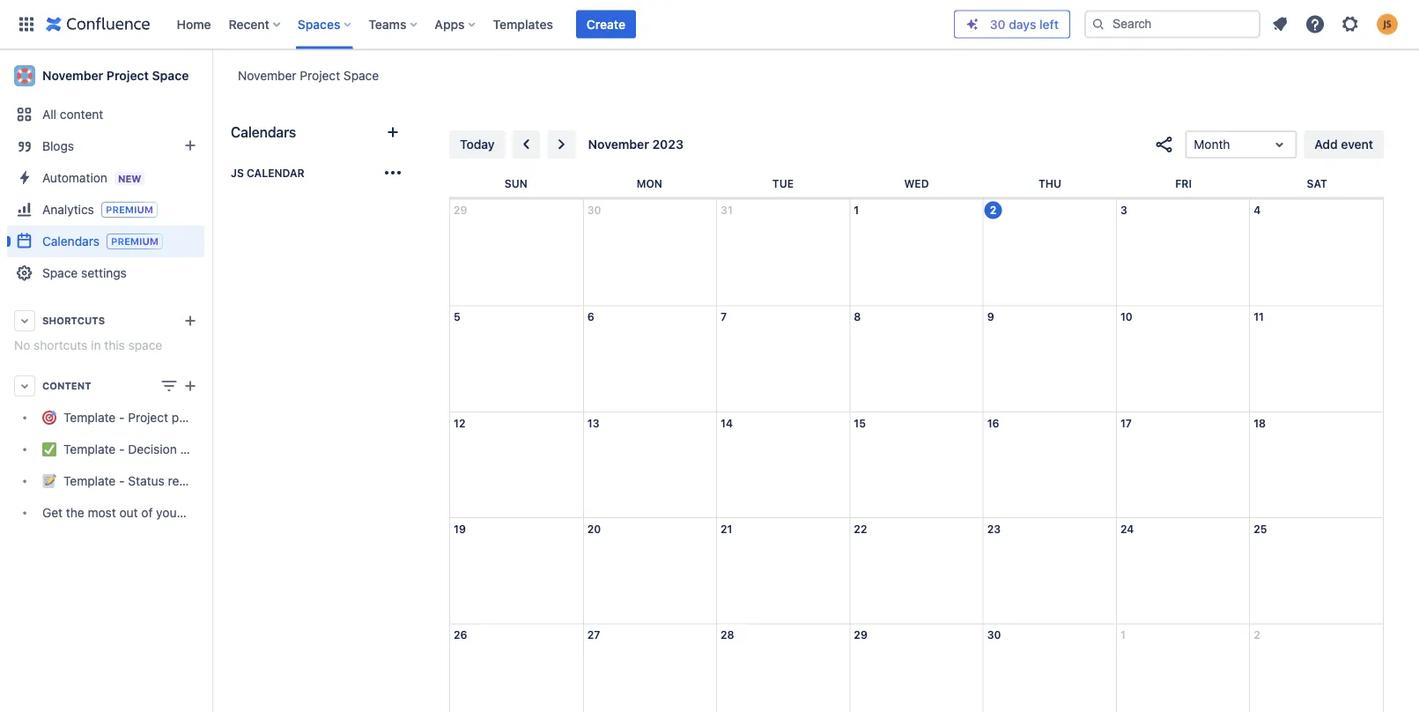 Task type: vqa. For each thing, say whether or not it's contained in the screenshot.


Task type: describe. For each thing, give the bounding box(es) containing it.
- for decision
[[119, 442, 125, 457]]

fri link
[[1172, 175, 1196, 193]]

get
[[42, 505, 63, 520]]

space inside 'link'
[[42, 266, 78, 280]]

row containing 19
[[450, 518, 1384, 624]]

event
[[1342, 137, 1374, 152]]

21
[[721, 523, 733, 535]]

23
[[988, 523, 1001, 535]]

6 link
[[584, 306, 598, 327]]

9 link
[[984, 306, 998, 327]]

add event
[[1315, 137, 1374, 152]]

template - project plan link
[[7, 402, 204, 434]]

1 horizontal spatial 29 link
[[851, 625, 872, 646]]

team
[[185, 505, 213, 520]]

left
[[1040, 17, 1059, 31]]

help icon image
[[1305, 14, 1326, 35]]

november 2023
[[588, 137, 684, 152]]

plan
[[172, 410, 196, 425]]

9
[[988, 311, 995, 323]]

8 link
[[851, 306, 865, 327]]

in
[[91, 338, 101, 353]]

templates link
[[488, 10, 559, 38]]

26
[[454, 629, 468, 641]]

0 horizontal spatial 29 link
[[450, 200, 471, 221]]

open image
[[1269, 134, 1291, 155]]

share image
[[1154, 134, 1175, 155]]

blogs
[[42, 139, 74, 153]]

1 horizontal spatial november
[[238, 68, 297, 82]]

row containing 26
[[450, 624, 1384, 712]]

31 link
[[718, 200, 737, 221]]

1 november project space from the left
[[238, 68, 379, 82]]

teams
[[369, 17, 407, 31]]

30 days left
[[991, 17, 1059, 31]]

home
[[177, 17, 211, 31]]

27 link
[[584, 625, 604, 646]]

add
[[1315, 137, 1339, 152]]

all content
[[42, 107, 103, 122]]

30 days left button
[[955, 11, 1070, 37]]

19
[[454, 523, 466, 535]]

appswitcher icon image
[[16, 14, 37, 35]]

today button
[[450, 130, 506, 159]]

collapse sidebar image
[[192, 58, 231, 93]]

1 horizontal spatial november project space link
[[238, 67, 379, 84]]

13 link
[[584, 412, 603, 433]]

grid containing sun
[[450, 175, 1385, 712]]

template for template - decision documentation
[[63, 442, 116, 457]]

7 link
[[718, 306, 731, 327]]

2 for top 2 link
[[991, 204, 997, 216]]

2023
[[653, 137, 684, 152]]

15 link
[[851, 412, 870, 433]]

row containing 29
[[450, 200, 1384, 306]]

sun
[[505, 178, 528, 190]]

6
[[588, 311, 595, 323]]

row containing sun
[[450, 175, 1385, 198]]

0 vertical spatial 1 link
[[851, 200, 863, 221]]

status
[[128, 474, 165, 488]]

documentation
[[180, 442, 266, 457]]

17 link
[[1118, 412, 1136, 433]]

report
[[168, 474, 203, 488]]

16
[[988, 417, 1000, 429]]

16 link
[[984, 412, 1004, 433]]

wed link
[[901, 175, 933, 193]]

28
[[721, 629, 735, 641]]

create a page image
[[180, 375, 201, 397]]

shortcuts button
[[7, 305, 204, 337]]

14 link
[[718, 412, 737, 433]]

add calendar image
[[383, 122, 404, 143]]

november inside space element
[[42, 68, 103, 83]]

template - project plan
[[63, 410, 196, 425]]

this
[[104, 338, 125, 353]]

30 for 30 days left
[[991, 17, 1006, 31]]

new
[[118, 173, 141, 184]]

calendars inside space element
[[42, 234, 100, 248]]

space settings
[[42, 266, 127, 280]]

month
[[1195, 137, 1231, 152]]

template - status report
[[63, 474, 203, 488]]

2 horizontal spatial space
[[344, 68, 379, 82]]

calendars link
[[7, 226, 204, 257]]

tue
[[773, 178, 794, 190]]

24 link
[[1118, 518, 1138, 540]]

november project space inside space element
[[42, 68, 189, 83]]

banner containing home
[[0, 0, 1420, 49]]

decision
[[128, 442, 177, 457]]

recent button
[[224, 10, 287, 38]]

1 horizontal spatial 30 link
[[984, 625, 1005, 646]]

10
[[1121, 311, 1133, 323]]

0 horizontal spatial 29
[[454, 204, 468, 216]]

thu
[[1039, 178, 1062, 190]]

analytics
[[42, 202, 94, 216]]

12
[[454, 417, 466, 429]]

spaces
[[298, 17, 341, 31]]

14
[[721, 417, 733, 429]]

13
[[588, 417, 600, 429]]

of
[[141, 505, 153, 520]]

20 link
[[584, 518, 605, 540]]

your
[[156, 505, 181, 520]]

1 for 1 link to the top
[[854, 204, 860, 216]]

create a blog image
[[180, 135, 201, 156]]

settings icon image
[[1341, 14, 1362, 35]]

content
[[42, 380, 91, 392]]

no
[[14, 338, 30, 353]]

spaces button
[[292, 10, 358, 38]]

4 link
[[1251, 200, 1265, 221]]



Task type: locate. For each thing, give the bounding box(es) containing it.
premium image inside the 'analytics' link
[[101, 202, 158, 218]]

js calendar
[[231, 167, 305, 179]]

template inside template - project plan "link"
[[63, 410, 116, 425]]

0 vertical spatial -
[[119, 410, 125, 425]]

5 link
[[450, 306, 464, 327]]

18
[[1254, 417, 1267, 429]]

apps button
[[430, 10, 483, 38]]

get the most out of your team space link
[[7, 497, 251, 529]]

29 link
[[450, 200, 471, 221], [851, 625, 872, 646]]

tree inside space element
[[7, 402, 266, 529]]

create
[[587, 17, 626, 31]]

most
[[88, 505, 116, 520]]

out
[[119, 505, 138, 520]]

previous image
[[516, 134, 537, 155]]

today
[[460, 137, 495, 152]]

grid
[[450, 175, 1385, 712]]

3 template from the top
[[63, 474, 116, 488]]

premium image down new
[[101, 202, 158, 218]]

1 vertical spatial 29
[[854, 629, 868, 641]]

1 vertical spatial 2
[[1254, 629, 1261, 641]]

november
[[238, 68, 297, 82], [42, 68, 103, 83], [588, 137, 650, 152]]

0 horizontal spatial 30 link
[[584, 200, 605, 221]]

25
[[1254, 523, 1268, 535]]

apps
[[435, 17, 465, 31]]

row containing 5
[[450, 306, 1384, 412]]

1 horizontal spatial 1 link
[[1118, 625, 1130, 646]]

actions image
[[383, 162, 404, 183]]

2 vertical spatial 30
[[988, 629, 1002, 641]]

notification icon image
[[1270, 14, 1291, 35]]

3 link
[[1118, 200, 1131, 221]]

Search field
[[1085, 10, 1261, 38]]

1
[[854, 204, 860, 216], [1121, 629, 1126, 641]]

premium image for analytics
[[101, 202, 158, 218]]

row containing 12
[[450, 412, 1384, 518]]

row
[[450, 175, 1385, 198], [450, 200, 1384, 306], [450, 306, 1384, 412], [450, 412, 1384, 518], [450, 518, 1384, 624], [450, 624, 1384, 712]]

banner
[[0, 0, 1420, 49]]

1 vertical spatial 1
[[1121, 629, 1126, 641]]

0 horizontal spatial november project space
[[42, 68, 189, 83]]

1 horizontal spatial 1
[[1121, 629, 1126, 641]]

mon link
[[634, 175, 666, 193]]

- for project
[[119, 410, 125, 425]]

tue link
[[769, 175, 798, 193]]

27
[[588, 629, 601, 641]]

space element
[[0, 49, 266, 712]]

- inside "link"
[[119, 410, 125, 425]]

2 for 2 link to the right
[[1254, 629, 1261, 641]]

0 vertical spatial calendars
[[231, 124, 296, 141]]

premium image down the 'analytics' link
[[107, 234, 163, 249]]

1 vertical spatial -
[[119, 442, 125, 457]]

- up template - decision documentation link
[[119, 410, 125, 425]]

- for status
[[119, 474, 125, 488]]

template - decision documentation
[[63, 442, 266, 457]]

shortcuts
[[34, 338, 88, 353]]

project up all content link
[[107, 68, 149, 83]]

2 november project space from the left
[[42, 68, 189, 83]]

0 vertical spatial 29
[[454, 204, 468, 216]]

-
[[119, 410, 125, 425], [119, 442, 125, 457], [119, 474, 125, 488]]

26 link
[[450, 625, 471, 646]]

1 link
[[851, 200, 863, 221], [1118, 625, 1130, 646]]

30 for the topmost 30 link
[[588, 204, 602, 216]]

template - decision documentation link
[[7, 434, 266, 465]]

all
[[42, 107, 56, 122]]

space inside tree
[[216, 505, 251, 520]]

1 vertical spatial premium image
[[107, 234, 163, 249]]

1 vertical spatial 30 link
[[984, 625, 1005, 646]]

november down recent dropdown button
[[238, 68, 297, 82]]

19 link
[[450, 518, 470, 540]]

31
[[721, 204, 733, 216]]

11 link
[[1251, 306, 1268, 327]]

add shortcut image
[[180, 310, 201, 331]]

2 - from the top
[[119, 442, 125, 457]]

2
[[991, 204, 997, 216], [1254, 629, 1261, 641]]

calendars up js calendar
[[231, 124, 296, 141]]

november project space up all content link
[[42, 68, 189, 83]]

november left 2023
[[588, 137, 650, 152]]

15
[[854, 417, 866, 429]]

november project space down spaces at left top
[[238, 68, 379, 82]]

0 vertical spatial 1
[[854, 204, 860, 216]]

analytics link
[[7, 194, 204, 226]]

all content link
[[7, 99, 204, 130]]

calendars down analytics
[[42, 234, 100, 248]]

0 horizontal spatial space
[[42, 266, 78, 280]]

0 horizontal spatial 2 link
[[985, 201, 1003, 219]]

tree containing template - project plan
[[7, 402, 266, 529]]

confluence image
[[46, 14, 150, 35], [46, 14, 150, 35]]

10 link
[[1118, 306, 1137, 327]]

0 horizontal spatial november project space link
[[7, 58, 204, 93]]

1 horizontal spatial 2 link
[[1251, 625, 1265, 646]]

3 - from the top
[[119, 474, 125, 488]]

30 inside popup button
[[991, 17, 1006, 31]]

7
[[721, 311, 727, 323]]

space right 'team'
[[216, 505, 251, 520]]

1 vertical spatial space
[[216, 505, 251, 520]]

1 vertical spatial calendars
[[42, 234, 100, 248]]

blogs link
[[7, 130, 204, 162]]

template inside template - decision documentation link
[[63, 442, 116, 457]]

template inside template - status report link
[[63, 474, 116, 488]]

0 vertical spatial 29 link
[[450, 200, 471, 221]]

november project space link down spaces at left top
[[238, 67, 379, 84]]

- left decision
[[119, 442, 125, 457]]

30 for 30 link to the right
[[988, 629, 1002, 641]]

template
[[63, 410, 116, 425], [63, 442, 116, 457], [63, 474, 116, 488]]

space left settings
[[42, 266, 78, 280]]

0 horizontal spatial calendars
[[42, 234, 100, 248]]

1 template from the top
[[63, 410, 116, 425]]

- left status
[[119, 474, 125, 488]]

17
[[1121, 417, 1133, 429]]

november project space link up all content link
[[7, 58, 204, 93]]

add event button
[[1305, 130, 1385, 159]]

project inside template - project plan "link"
[[128, 410, 168, 425]]

20
[[588, 523, 601, 535]]

space down teams
[[344, 68, 379, 82]]

content
[[60, 107, 103, 122]]

1 vertical spatial template
[[63, 442, 116, 457]]

template down content dropdown button
[[63, 410, 116, 425]]

template for template - status report
[[63, 474, 116, 488]]

js
[[231, 167, 244, 179]]

get the most out of your team space
[[42, 505, 251, 520]]

premium image for calendars
[[107, 234, 163, 249]]

0 horizontal spatial space
[[128, 338, 162, 353]]

premium icon image
[[966, 17, 980, 31]]

change view image
[[159, 375, 180, 397]]

calendar
[[247, 167, 305, 179]]

project up decision
[[128, 410, 168, 425]]

next image
[[551, 134, 573, 155]]

0 vertical spatial template
[[63, 410, 116, 425]]

24
[[1121, 523, 1135, 535]]

content button
[[7, 370, 204, 402]]

project down spaces at left top
[[300, 68, 340, 82]]

project
[[300, 68, 340, 82], [107, 68, 149, 83], [128, 410, 168, 425]]

1 horizontal spatial november project space
[[238, 68, 379, 82]]

0 horizontal spatial 1 link
[[851, 200, 863, 221]]

november up all content
[[42, 68, 103, 83]]

0 vertical spatial 2 link
[[985, 201, 1003, 219]]

30 link
[[584, 200, 605, 221], [984, 625, 1005, 646]]

8
[[854, 311, 862, 323]]

21 link
[[718, 518, 736, 540]]

1 - from the top
[[119, 410, 125, 425]]

sat
[[1308, 178, 1328, 190]]

2 vertical spatial template
[[63, 474, 116, 488]]

4
[[1254, 204, 1261, 216]]

search image
[[1092, 17, 1106, 31]]

template for template - project plan
[[63, 410, 116, 425]]

0 horizontal spatial 1
[[854, 204, 860, 216]]

tree
[[7, 402, 266, 529]]

template - status report link
[[7, 465, 204, 497]]

0 vertical spatial 30
[[991, 17, 1006, 31]]

1 horizontal spatial calendars
[[231, 124, 296, 141]]

automation
[[42, 170, 107, 185]]

1 horizontal spatial space
[[152, 68, 189, 83]]

29
[[454, 204, 468, 216], [854, 629, 868, 641]]

2 link
[[985, 201, 1003, 219], [1251, 625, 1265, 646]]

12 link
[[450, 412, 469, 433]]

1 horizontal spatial 2
[[1254, 629, 1261, 641]]

fri
[[1176, 178, 1193, 190]]

create link
[[576, 10, 636, 38]]

1 for the bottommost 1 link
[[1121, 629, 1126, 641]]

thu link
[[1036, 175, 1066, 193]]

space right this at the left top of the page
[[128, 338, 162, 353]]

1 horizontal spatial space
[[216, 505, 251, 520]]

templates
[[493, 17, 553, 31]]

home link
[[171, 10, 216, 38]]

0 vertical spatial space
[[128, 338, 162, 353]]

shortcuts
[[42, 315, 105, 327]]

days
[[1009, 17, 1037, 31]]

0 horizontal spatial november
[[42, 68, 103, 83]]

3
[[1121, 204, 1128, 216]]

no shortcuts in this space
[[14, 338, 162, 353]]

2 vertical spatial -
[[119, 474, 125, 488]]

0 vertical spatial 30 link
[[584, 200, 605, 221]]

1 vertical spatial 2 link
[[1251, 625, 1265, 646]]

space left collapse sidebar image
[[152, 68, 189, 83]]

0 horizontal spatial 2
[[991, 204, 997, 216]]

0 vertical spatial 2
[[991, 204, 997, 216]]

0 vertical spatial premium image
[[101, 202, 158, 218]]

1 vertical spatial 30
[[588, 204, 602, 216]]

template down template - project plan "link" at the bottom
[[63, 442, 116, 457]]

2 horizontal spatial november
[[588, 137, 650, 152]]

template up most
[[63, 474, 116, 488]]

global element
[[11, 0, 954, 49]]

1 horizontal spatial 29
[[854, 629, 868, 641]]

1 vertical spatial 1 link
[[1118, 625, 1130, 646]]

your profile and preferences image
[[1378, 14, 1399, 35]]

recent
[[229, 17, 270, 31]]

premium image
[[101, 202, 158, 218], [107, 234, 163, 249]]

2 template from the top
[[63, 442, 116, 457]]

premium image inside the calendars link
[[107, 234, 163, 249]]

1 vertical spatial 29 link
[[851, 625, 872, 646]]

space settings link
[[7, 257, 204, 289]]



